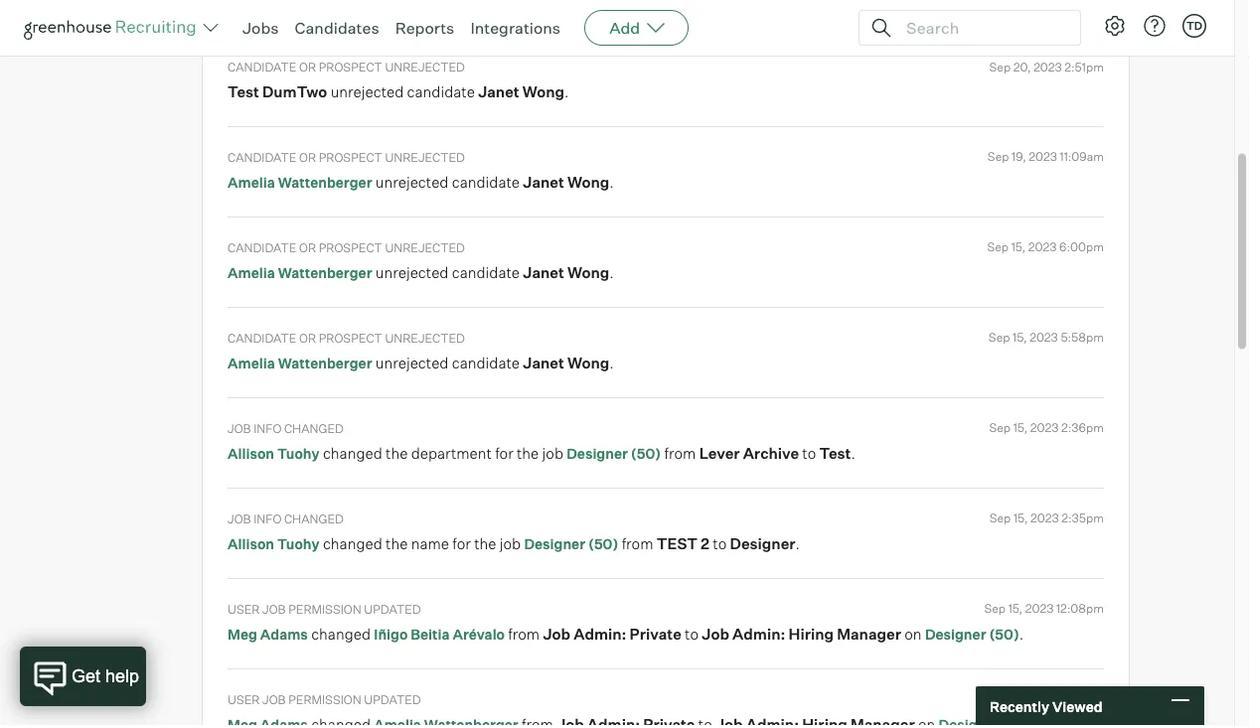 Task type: vqa. For each thing, say whether or not it's contained in the screenshot.
Amelia Wattenberger link corresponding to Sep 15, 2023 6:00pm Amelia Wattenberger unrejected candidate Janet Wong .
yes



Task type: locate. For each thing, give the bounding box(es) containing it.
2 changed from the top
[[284, 512, 344, 526]]

2023 for sep 15, 2023 5:58pm amelia wattenberger unrejected candidate janet wong .
[[1030, 330, 1058, 345]]

candidates link
[[295, 18, 379, 38]]

3 amelia wattenberger link from the top
[[228, 355, 372, 372]]

to for lever archive
[[802, 444, 816, 462]]

0 vertical spatial 12:08pm
[[1056, 601, 1104, 616]]

designer
[[567, 445, 628, 462], [730, 534, 796, 553], [524, 535, 585, 553], [925, 626, 986, 643]]

candidate for sep 15, 2023 5:58pm amelia wattenberger unrejected candidate janet wong .
[[452, 354, 520, 372]]

1 vertical spatial permission
[[288, 692, 361, 707]]

sep for sep 15, 2023 12:08pm
[[984, 692, 1006, 707]]

0 horizontal spatial for
[[453, 534, 471, 553]]

designer (50) link for changed the name for the job
[[524, 535, 619, 553]]

unrejected
[[331, 83, 404, 101], [375, 173, 449, 191], [375, 263, 449, 281], [375, 354, 449, 372]]

2023 inside sep 15, 2023 2:35pm allison tuohy changed the name for the job designer (50) from test 2 to designer .
[[1031, 511, 1059, 526]]

to inside sep 15, 2023 2:36pm allison tuohy changed the department for the job designer (50) from lever archive to test .
[[802, 444, 816, 462]]

2 prospect from the top
[[319, 150, 382, 165]]

0 vertical spatial user
[[228, 602, 260, 617]]

1 vertical spatial from
[[622, 534, 653, 553]]

1 candidate or prospect unrejected from the top
[[228, 60, 465, 75]]

0 vertical spatial to
[[802, 444, 816, 462]]

0 vertical spatial permission
[[288, 602, 361, 617]]

wong inside sep 20, 2023 2:51pm test dumtwo unrejected candidate janet wong .
[[523, 83, 565, 101]]

15, left viewed
[[1008, 692, 1023, 707]]

or for sep 19, 2023 11:09am amelia wattenberger unrejected candidate janet wong .
[[299, 150, 316, 165]]

2 vertical spatial to
[[685, 625, 699, 643]]

candidate for sep 20, 2023 2:51pm test dumtwo unrejected candidate janet wong .
[[228, 60, 297, 75]]

2023 inside sep 15, 2023 12:08pm meg adams changed iñigo beitia arévalo from job admin: private to job admin: hiring manager on designer (50) .
[[1025, 601, 1054, 616]]

job info changed
[[228, 421, 344, 436], [228, 512, 344, 526]]

amelia inside sep 15, 2023 6:00pm amelia wattenberger unrejected candidate janet wong .
[[228, 264, 275, 281]]

wattenberger inside sep 15, 2023 6:00pm amelia wattenberger unrejected candidate janet wong .
[[278, 264, 372, 281]]

archive
[[743, 444, 799, 462]]

(50) up recently on the right bottom of the page
[[989, 626, 1020, 643]]

0 vertical spatial wattenberger
[[278, 174, 372, 191]]

.
[[565, 83, 569, 101], [609, 173, 614, 191], [609, 263, 614, 281], [609, 354, 614, 372], [851, 444, 856, 462], [796, 534, 800, 553], [1020, 625, 1024, 643]]

1 vertical spatial test
[[820, 444, 851, 462]]

changed
[[323, 444, 382, 462], [323, 534, 382, 553], [311, 625, 371, 643]]

4 or from the top
[[299, 331, 316, 346]]

unrejected inside sep 20, 2023 2:51pm test dumtwo unrejected candidate janet wong .
[[331, 83, 404, 101]]

td button
[[1179, 10, 1211, 42]]

user up the "meg" on the bottom of page
[[228, 602, 260, 617]]

sep for sep 15, 2023 12:08pm meg adams changed iñigo beitia arévalo from job admin: private to job admin: hiring manager on designer (50) .
[[984, 601, 1006, 616]]

to
[[802, 444, 816, 462], [713, 534, 727, 553], [685, 625, 699, 643]]

1 horizontal spatial to
[[713, 534, 727, 553]]

tuohy for changed the department for the job
[[277, 445, 320, 462]]

3 prospect from the top
[[319, 240, 382, 255]]

1 vertical spatial job info changed
[[228, 512, 344, 526]]

updated down iñigo
[[364, 692, 421, 707]]

sep for sep 15, 2023 6:00pm amelia wattenberger unrejected candidate janet wong .
[[987, 240, 1009, 255]]

1 vertical spatial for
[[453, 534, 471, 553]]

15, for sep 15, 2023 2:36pm allison tuohy changed the department for the job designer (50) from lever archive to test .
[[1013, 421, 1028, 436]]

15, for sep 15, 2023 5:58pm amelia wattenberger unrejected candidate janet wong .
[[1013, 330, 1027, 345]]

changed inside sep 15, 2023 12:08pm meg adams changed iñigo beitia arévalo from job admin: private to job admin: hiring manager on designer (50) .
[[311, 625, 371, 643]]

1 horizontal spatial from
[[622, 534, 653, 553]]

1 candidate from the top
[[228, 60, 297, 75]]

1 vertical spatial job
[[500, 534, 521, 553]]

2 vertical spatial changed
[[311, 625, 371, 643]]

0 horizontal spatial from
[[508, 625, 540, 643]]

0 vertical spatial test
[[228, 83, 259, 101]]

the right the department
[[517, 444, 539, 462]]

allison
[[228, 445, 274, 462], [228, 535, 274, 553]]

unrejected inside sep 15, 2023 5:58pm amelia wattenberger unrejected candidate janet wong .
[[375, 354, 449, 372]]

or
[[299, 60, 316, 75], [299, 150, 316, 165], [299, 240, 316, 255], [299, 331, 316, 346]]

15, for sep 15, 2023 12:08pm
[[1008, 692, 1023, 707]]

1 changed from the top
[[284, 421, 344, 436]]

1 horizontal spatial for
[[495, 444, 514, 462]]

0 horizontal spatial job
[[500, 534, 521, 553]]

2 candidate from the top
[[228, 150, 297, 165]]

changed inside sep 15, 2023 2:36pm allison tuohy changed the department for the job designer (50) from lever archive to test .
[[323, 444, 382, 462]]

janet
[[478, 83, 519, 101], [523, 173, 564, 191], [523, 263, 564, 281], [523, 354, 564, 372]]

4 candidate or prospect unrejected from the top
[[228, 331, 465, 346]]

from
[[664, 444, 696, 462], [622, 534, 653, 553], [508, 625, 540, 643]]

or for sep 15, 2023 5:58pm amelia wattenberger unrejected candidate janet wong .
[[299, 331, 316, 346]]

sep 20, 2023 2:51pm test dumtwo unrejected candidate janet wong .
[[228, 59, 1104, 101]]

2 vertical spatial designer (50) link
[[925, 626, 1020, 643]]

candidate inside sep 15, 2023 6:00pm amelia wattenberger unrejected candidate janet wong .
[[452, 263, 520, 281]]

the right "name"
[[474, 534, 496, 553]]

wattenberger inside sep 15, 2023 5:58pm amelia wattenberger unrejected candidate janet wong .
[[278, 355, 372, 372]]

sep for sep 15, 2023 2:36pm allison tuohy changed the department for the job designer (50) from lever archive to test .
[[989, 421, 1011, 436]]

allison inside sep 15, 2023 2:36pm allison tuohy changed the department for the job designer (50) from lever archive to test .
[[228, 445, 274, 462]]

to right 2
[[713, 534, 727, 553]]

candidate inside sep 19, 2023 11:09am amelia wattenberger unrejected candidate janet wong .
[[452, 173, 520, 191]]

allison inside sep 15, 2023 2:35pm allison tuohy changed the name for the job designer (50) from test 2 to designer .
[[228, 535, 274, 553]]

1 prospect from the top
[[319, 60, 382, 75]]

1 vertical spatial 12:08pm
[[1056, 692, 1104, 707]]

name
[[411, 534, 449, 553]]

1 tuohy from the top
[[277, 445, 320, 462]]

0 horizontal spatial test
[[228, 83, 259, 101]]

candidate for sep 19, 2023 11:09am amelia wattenberger unrejected candidate janet wong .
[[228, 150, 297, 165]]

user job permission updated down the adams
[[228, 692, 421, 707]]

(50) left test
[[588, 535, 619, 553]]

changed
[[284, 421, 344, 436], [284, 512, 344, 526]]

wattenberger inside sep 19, 2023 11:09am amelia wattenberger unrejected candidate janet wong .
[[278, 174, 372, 191]]

sep inside sep 15, 2023 2:36pm allison tuohy changed the department for the job designer (50) from lever archive to test .
[[989, 421, 1011, 436]]

0 vertical spatial job
[[542, 444, 564, 462]]

. inside sep 19, 2023 11:09am amelia wattenberger unrejected candidate janet wong .
[[609, 173, 614, 191]]

3 unrejected from the top
[[385, 240, 465, 255]]

changed for changed the name for the job
[[323, 534, 382, 553]]

candidate inside sep 20, 2023 2:51pm test dumtwo unrejected candidate janet wong .
[[407, 83, 475, 101]]

1 updated from the top
[[364, 602, 421, 617]]

0 vertical spatial info
[[254, 421, 282, 436]]

2 horizontal spatial (50)
[[989, 626, 1020, 643]]

sep for sep 20, 2023 2:51pm test dumtwo unrejected candidate janet wong .
[[989, 59, 1011, 74]]

2 amelia wattenberger link from the top
[[228, 264, 372, 281]]

12:08pm for sep 15, 2023 12:08pm
[[1056, 692, 1104, 707]]

janet inside sep 15, 2023 6:00pm amelia wattenberger unrejected candidate janet wong .
[[523, 263, 564, 281]]

job for changed the department for the job
[[542, 444, 564, 462]]

0 vertical spatial user job permission updated
[[228, 602, 421, 617]]

candidate
[[407, 83, 475, 101], [452, 173, 520, 191], [452, 263, 520, 281], [452, 354, 520, 372]]

admin: left private
[[574, 625, 627, 643]]

janet inside sep 15, 2023 5:58pm amelia wattenberger unrejected candidate janet wong .
[[523, 354, 564, 372]]

iñigo beitia arévalo link
[[374, 626, 505, 643]]

2023
[[1034, 59, 1062, 74], [1029, 149, 1057, 164], [1028, 240, 1057, 255], [1030, 330, 1058, 345], [1030, 421, 1059, 436], [1031, 511, 1059, 526], [1025, 601, 1054, 616], [1025, 692, 1054, 707]]

1 vertical spatial amelia
[[228, 264, 275, 281]]

from for lever
[[664, 444, 696, 462]]

1 amelia from the top
[[228, 174, 275, 191]]

1 vertical spatial designer (50) link
[[524, 535, 619, 553]]

2 tuohy from the top
[[277, 535, 320, 553]]

sep 15, 2023 2:35pm allison tuohy changed the name for the job designer (50) from test 2 to designer .
[[228, 511, 1104, 553]]

admin:
[[574, 625, 627, 643], [733, 625, 786, 643]]

job info changed for changed the name for the job
[[228, 512, 344, 526]]

job right arévalo
[[543, 625, 571, 643]]

test left dumtwo
[[228, 83, 259, 101]]

changed left the department
[[323, 444, 382, 462]]

admin: left "hiring"
[[733, 625, 786, 643]]

test
[[657, 534, 698, 553]]

0 horizontal spatial (50)
[[588, 535, 619, 553]]

2 info from the top
[[254, 512, 282, 526]]

for inside sep 15, 2023 2:35pm allison tuohy changed the name for the job designer (50) from test 2 to designer .
[[453, 534, 471, 553]]

15, left 6:00pm
[[1011, 240, 1026, 255]]

amelia inside sep 15, 2023 5:58pm amelia wattenberger unrejected candidate janet wong .
[[228, 355, 275, 372]]

wong inside sep 15, 2023 6:00pm amelia wattenberger unrejected candidate janet wong .
[[567, 263, 609, 281]]

unrejected for sep 15, 2023 5:58pm amelia wattenberger unrejected candidate janet wong .
[[385, 331, 465, 346]]

2023 for sep 19, 2023 11:09am amelia wattenberger unrejected candidate janet wong .
[[1029, 149, 1057, 164]]

wong
[[523, 83, 565, 101], [567, 173, 609, 191], [567, 263, 609, 281], [567, 354, 609, 372]]

2 vertical spatial amelia
[[228, 355, 275, 372]]

2023 for sep 15, 2023 2:35pm allison tuohy changed the name for the job designer (50) from test 2 to designer .
[[1031, 511, 1059, 526]]

2 candidate or prospect unrejected from the top
[[228, 150, 465, 165]]

1 allison tuohy link from the top
[[228, 445, 320, 462]]

2 vertical spatial wattenberger
[[278, 355, 372, 372]]

(50) inside sep 15, 2023 12:08pm meg adams changed iñigo beitia arévalo from job admin: private to job admin: hiring manager on designer (50) .
[[989, 626, 1020, 643]]

(50) for test 2
[[588, 535, 619, 553]]

2 horizontal spatial from
[[664, 444, 696, 462]]

1 horizontal spatial job
[[542, 444, 564, 462]]

1 vertical spatial updated
[[364, 692, 421, 707]]

2023 inside sep 19, 2023 11:09am amelia wattenberger unrejected candidate janet wong .
[[1029, 149, 1057, 164]]

job info changed for changed the department for the job
[[228, 421, 344, 436]]

2 updated from the top
[[364, 692, 421, 707]]

2 vertical spatial from
[[508, 625, 540, 643]]

15, inside sep 15, 2023 2:35pm allison tuohy changed the name for the job designer (50) from test 2 to designer .
[[1014, 511, 1028, 526]]

to inside sep 15, 2023 2:35pm allison tuohy changed the name for the job designer (50) from test 2 to designer .
[[713, 534, 727, 553]]

. inside sep 15, 2023 12:08pm meg adams changed iñigo beitia arévalo from job admin: private to job admin: hiring manager on designer (50) .
[[1020, 625, 1024, 643]]

unrejected inside sep 19, 2023 11:09am amelia wattenberger unrejected candidate janet wong .
[[375, 173, 449, 191]]

allison tuohy link
[[228, 445, 320, 462], [228, 535, 320, 553]]

0 horizontal spatial to
[[685, 625, 699, 643]]

1 vertical spatial user
[[228, 692, 260, 707]]

15, for sep 15, 2023 12:08pm meg adams changed iñigo beitia arévalo from job admin: private to job admin: hiring manager on designer (50) .
[[1008, 601, 1023, 616]]

2 allison from the top
[[228, 535, 274, 553]]

for inside sep 15, 2023 2:36pm allison tuohy changed the department for the job designer (50) from lever archive to test .
[[495, 444, 514, 462]]

wong for sep 20, 2023 2:51pm test dumtwo unrejected candidate janet wong .
[[523, 83, 565, 101]]

1 vertical spatial allison tuohy link
[[228, 535, 320, 553]]

2 or from the top
[[299, 150, 316, 165]]

1 vertical spatial tuohy
[[277, 535, 320, 553]]

for for name
[[453, 534, 471, 553]]

1 horizontal spatial (50)
[[631, 445, 661, 462]]

candidate or prospect unrejected for sep 19, 2023 11:09am amelia wattenberger unrejected candidate janet wong .
[[228, 150, 465, 165]]

the left the department
[[386, 444, 408, 462]]

wong inside sep 19, 2023 11:09am amelia wattenberger unrejected candidate janet wong .
[[567, 173, 609, 191]]

for right "name"
[[453, 534, 471, 553]]

janet inside sep 19, 2023 11:09am amelia wattenberger unrejected candidate janet wong .
[[523, 173, 564, 191]]

integrations
[[470, 18, 561, 38]]

1 permission from the top
[[288, 602, 361, 617]]

15, up sep 15, 2023 12:08pm
[[1008, 601, 1023, 616]]

amelia wattenberger link
[[228, 174, 372, 191], [228, 264, 372, 281], [228, 355, 372, 372]]

job
[[228, 421, 251, 436], [228, 512, 251, 526], [262, 602, 286, 617], [262, 692, 286, 707]]

1 allison from the top
[[228, 445, 274, 462]]

iñigo
[[374, 626, 408, 643]]

sep inside sep 15, 2023 12:08pm meg adams changed iñigo beitia arévalo from job admin: private to job admin: hiring manager on designer (50) .
[[984, 601, 1006, 616]]

1 vertical spatial changed
[[323, 534, 382, 553]]

permission
[[288, 602, 361, 617], [288, 692, 361, 707]]

amelia for sep 15, 2023 5:58pm amelia wattenberger unrejected candidate janet wong .
[[228, 355, 275, 372]]

1 12:08pm from the top
[[1056, 601, 1104, 616]]

for
[[495, 444, 514, 462], [453, 534, 471, 553]]

user
[[228, 602, 260, 617], [228, 692, 260, 707]]

sep inside sep 15, 2023 2:35pm allison tuohy changed the name for the job designer (50) from test 2 to designer .
[[990, 511, 1011, 526]]

15, inside sep 15, 2023 6:00pm amelia wattenberger unrejected candidate janet wong .
[[1011, 240, 1026, 255]]

0 horizontal spatial admin:
[[574, 625, 627, 643]]

1 vertical spatial info
[[254, 512, 282, 526]]

2 12:08pm from the top
[[1056, 692, 1104, 707]]

0 vertical spatial designer (50) link
[[567, 445, 661, 462]]

meg
[[228, 626, 257, 643]]

configure image
[[1103, 14, 1127, 38]]

sep inside sep 20, 2023 2:51pm test dumtwo unrejected candidate janet wong .
[[989, 59, 1011, 74]]

info for changed the name for the job
[[254, 512, 282, 526]]

(50) left "lever"
[[631, 445, 661, 462]]

job inside sep 15, 2023 2:36pm allison tuohy changed the department for the job designer (50) from lever archive to test .
[[542, 444, 564, 462]]

0 vertical spatial job info changed
[[228, 421, 344, 436]]

15, for sep 15, 2023 6:00pm amelia wattenberger unrejected candidate janet wong .
[[1011, 240, 1026, 255]]

15, inside sep 15, 2023 5:58pm amelia wattenberger unrejected candidate janet wong .
[[1013, 330, 1027, 345]]

td button
[[1183, 14, 1207, 38]]

2 vertical spatial (50)
[[989, 626, 1020, 643]]

12:08pm inside sep 15, 2023 12:08pm meg adams changed iñigo beitia arévalo from job admin: private to job admin: hiring manager on designer (50) .
[[1056, 601, 1104, 616]]

sep inside sep 15, 2023 5:58pm amelia wattenberger unrejected candidate janet wong .
[[989, 330, 1010, 345]]

15, for sep 15, 2023 2:35pm allison tuohy changed the name for the job designer (50) from test 2 to designer .
[[1014, 511, 1028, 526]]

2 unrejected from the top
[[385, 150, 465, 165]]

for right the department
[[495, 444, 514, 462]]

1 vertical spatial to
[[713, 534, 727, 553]]

2023 for sep 15, 2023 6:00pm amelia wattenberger unrejected candidate janet wong .
[[1028, 240, 1057, 255]]

1 info from the top
[[254, 421, 282, 436]]

3 candidate from the top
[[228, 240, 297, 255]]

0 horizontal spatial job
[[543, 625, 571, 643]]

4 unrejected from the top
[[385, 331, 465, 346]]

reports link
[[395, 18, 455, 38]]

meg adams link
[[228, 626, 308, 643]]

from right arévalo
[[508, 625, 540, 643]]

0 vertical spatial amelia
[[228, 174, 275, 191]]

job
[[543, 625, 571, 643], [702, 625, 729, 643]]

3 amelia from the top
[[228, 355, 275, 372]]

permission down the adams
[[288, 692, 361, 707]]

(50)
[[631, 445, 661, 462], [588, 535, 619, 553], [989, 626, 1020, 643]]

15, left 5:58pm
[[1013, 330, 1027, 345]]

user job permission updated up the adams
[[228, 602, 421, 617]]

permission up the adams
[[288, 602, 361, 617]]

to right archive
[[802, 444, 816, 462]]

from inside sep 15, 2023 2:36pm allison tuohy changed the department for the job designer (50) from lever archive to test .
[[664, 444, 696, 462]]

amelia
[[228, 174, 275, 191], [228, 264, 275, 281], [228, 355, 275, 372]]

1 vertical spatial changed
[[284, 512, 344, 526]]

1 unrejected from the top
[[385, 60, 465, 75]]

0 vertical spatial tuohy
[[277, 445, 320, 462]]

0 vertical spatial allison
[[228, 445, 274, 462]]

prospect
[[319, 60, 382, 75], [319, 150, 382, 165], [319, 240, 382, 255], [319, 331, 382, 346]]

0 vertical spatial from
[[664, 444, 696, 462]]

arévalo
[[453, 626, 505, 643]]

candidate
[[228, 60, 297, 75], [228, 150, 297, 165], [228, 240, 297, 255], [228, 331, 297, 346]]

sep
[[989, 59, 1011, 74], [988, 149, 1009, 164], [987, 240, 1009, 255], [989, 330, 1010, 345], [989, 421, 1011, 436], [990, 511, 1011, 526], [984, 601, 1006, 616], [984, 692, 1006, 707]]

wong for sep 19, 2023 11:09am amelia wattenberger unrejected candidate janet wong .
[[567, 173, 609, 191]]

job
[[542, 444, 564, 462], [500, 534, 521, 553]]

allison tuohy link for changed the name for the job
[[228, 535, 320, 553]]

tuohy inside sep 15, 2023 2:36pm allison tuohy changed the department for the job designer (50) from lever archive to test .
[[277, 445, 320, 462]]

2023 inside sep 20, 2023 2:51pm test dumtwo unrejected candidate janet wong .
[[1034, 59, 1062, 74]]

dumtwo
[[262, 83, 327, 101]]

2 vertical spatial amelia wattenberger link
[[228, 355, 372, 372]]

0 vertical spatial allison tuohy link
[[228, 445, 320, 462]]

1 amelia wattenberger link from the top
[[228, 174, 372, 191]]

from for test
[[622, 534, 653, 553]]

1 vertical spatial (50)
[[588, 535, 619, 553]]

changed inside sep 15, 2023 2:35pm allison tuohy changed the name for the job designer (50) from test 2 to designer .
[[323, 534, 382, 553]]

the
[[386, 444, 408, 462], [517, 444, 539, 462], [386, 534, 408, 553], [474, 534, 496, 553]]

1 vertical spatial amelia wattenberger link
[[228, 264, 372, 281]]

15, inside sep 15, 2023 2:36pm allison tuohy changed the department for the job designer (50) from lever archive to test .
[[1013, 421, 1028, 436]]

15,
[[1011, 240, 1026, 255], [1013, 330, 1027, 345], [1013, 421, 1028, 436], [1014, 511, 1028, 526], [1008, 601, 1023, 616], [1008, 692, 1023, 707]]

. inside sep 15, 2023 6:00pm amelia wattenberger unrejected candidate janet wong .
[[609, 263, 614, 281]]

1 horizontal spatial test
[[820, 444, 851, 462]]

15, inside sep 15, 2023 12:08pm meg adams changed iñigo beitia arévalo from job admin: private to job admin: hiring manager on designer (50) .
[[1008, 601, 1023, 616]]

2023 inside sep 15, 2023 2:36pm allison tuohy changed the department for the job designer (50) from lever archive to test .
[[1030, 421, 1059, 436]]

3 wattenberger from the top
[[278, 355, 372, 372]]

from left test
[[622, 534, 653, 553]]

to right private
[[685, 625, 699, 643]]

changed left "name"
[[323, 534, 382, 553]]

user down the "meg" on the bottom of page
[[228, 692, 260, 707]]

15, left 2:36pm
[[1013, 421, 1028, 436]]

add
[[609, 18, 640, 38]]

user job permission updated
[[228, 602, 421, 617], [228, 692, 421, 707]]

2 allison tuohy link from the top
[[228, 535, 320, 553]]

15, left '2:35pm'
[[1014, 511, 1028, 526]]

0 vertical spatial updated
[[364, 602, 421, 617]]

(50) inside sep 15, 2023 2:36pm allison tuohy changed the department for the job designer (50) from lever archive to test .
[[631, 445, 661, 462]]

sep inside sep 15, 2023 6:00pm amelia wattenberger unrejected candidate janet wong .
[[987, 240, 1009, 255]]

2 wattenberger from the top
[[278, 264, 372, 281]]

job right private
[[702, 625, 729, 643]]

1 or from the top
[[299, 60, 316, 75]]

1 horizontal spatial admin:
[[733, 625, 786, 643]]

0 vertical spatial amelia wattenberger link
[[228, 174, 372, 191]]

prospect for sep 20, 2023 2:51pm test dumtwo unrejected candidate janet wong .
[[319, 60, 382, 75]]

1 job info changed from the top
[[228, 421, 344, 436]]

tuohy
[[277, 445, 320, 462], [277, 535, 320, 553]]

test
[[228, 83, 259, 101], [820, 444, 851, 462]]

on
[[905, 625, 922, 643]]

0 vertical spatial for
[[495, 444, 514, 462]]

job for changed the name for the job
[[500, 534, 521, 553]]

3 candidate or prospect unrejected from the top
[[228, 240, 465, 255]]

from left "lever"
[[664, 444, 696, 462]]

0 vertical spatial (50)
[[631, 445, 661, 462]]

sep inside sep 19, 2023 11:09am amelia wattenberger unrejected candidate janet wong .
[[988, 149, 1009, 164]]

1 horizontal spatial job
[[702, 625, 729, 643]]

changed left iñigo
[[311, 625, 371, 643]]

designer (50) link
[[567, 445, 661, 462], [524, 535, 619, 553], [925, 626, 1020, 643]]

amelia wattenberger link for sep 15, 2023 5:58pm amelia wattenberger unrejected candidate janet wong .
[[228, 355, 372, 372]]

from inside sep 15, 2023 2:35pm allison tuohy changed the name for the job designer (50) from test 2 to designer .
[[622, 534, 653, 553]]

wattenberger
[[278, 174, 372, 191], [278, 264, 372, 281], [278, 355, 372, 372]]

1 vertical spatial wattenberger
[[278, 264, 372, 281]]

sep 19, 2023 11:09am amelia wattenberger unrejected candidate janet wong .
[[228, 149, 1104, 191]]

candidate or prospect unrejected
[[228, 60, 465, 75], [228, 150, 465, 165], [228, 240, 465, 255], [228, 331, 465, 346]]

updated
[[364, 602, 421, 617], [364, 692, 421, 707]]

candidate for sep 15, 2023 6:00pm amelia wattenberger unrejected candidate janet wong .
[[452, 263, 520, 281]]

2 job info changed from the top
[[228, 512, 344, 526]]

1 vertical spatial allison
[[228, 535, 274, 553]]

unrejected for sep 19, 2023 11:09am amelia wattenberger unrejected candidate janet wong .
[[375, 173, 449, 191]]

to inside sep 15, 2023 12:08pm meg adams changed iñigo beitia arévalo from job admin: private to job admin: hiring manager on designer (50) .
[[685, 625, 699, 643]]

0 vertical spatial changed
[[323, 444, 382, 462]]

2 amelia from the top
[[228, 264, 275, 281]]

integrations link
[[470, 18, 561, 38]]

jobs link
[[243, 18, 279, 38]]

4 candidate from the top
[[228, 331, 297, 346]]

the left "name"
[[386, 534, 408, 553]]

(50) for lever archive
[[631, 445, 661, 462]]

amelia inside sep 19, 2023 11:09am amelia wattenberger unrejected candidate janet wong .
[[228, 174, 275, 191]]

12:08pm
[[1056, 601, 1104, 616], [1056, 692, 1104, 707]]

test right archive
[[820, 444, 851, 462]]

2023 inside sep 15, 2023 5:58pm amelia wattenberger unrejected candidate janet wong .
[[1030, 330, 1058, 345]]

2:35pm
[[1062, 511, 1104, 526]]

1 vertical spatial user job permission updated
[[228, 692, 421, 707]]

updated up iñigo
[[364, 602, 421, 617]]

4 prospect from the top
[[319, 331, 382, 346]]

(50) inside sep 15, 2023 2:35pm allison tuohy changed the name for the job designer (50) from test 2 to designer .
[[588, 535, 619, 553]]

candidate inside sep 15, 2023 5:58pm amelia wattenberger unrejected candidate janet wong .
[[452, 354, 520, 372]]

job inside sep 15, 2023 2:35pm allison tuohy changed the name for the job designer (50) from test 2 to designer .
[[500, 534, 521, 553]]

unrejected
[[385, 60, 465, 75], [385, 150, 465, 165], [385, 240, 465, 255], [385, 331, 465, 346]]

2 horizontal spatial to
[[802, 444, 816, 462]]

11:09am
[[1060, 149, 1104, 164]]

6:00pm
[[1059, 240, 1104, 255]]

info
[[254, 421, 282, 436], [254, 512, 282, 526]]

0 vertical spatial changed
[[284, 421, 344, 436]]

1 wattenberger from the top
[[278, 174, 372, 191]]

12:08pm down '2:35pm'
[[1056, 601, 1104, 616]]

2023 inside sep 15, 2023 6:00pm amelia wattenberger unrejected candidate janet wong .
[[1028, 240, 1057, 255]]

12:08pm right recently on the right bottom of the page
[[1056, 692, 1104, 707]]

wong inside sep 15, 2023 5:58pm amelia wattenberger unrejected candidate janet wong .
[[567, 354, 609, 372]]

info for changed the department for the job
[[254, 421, 282, 436]]

tuohy inside sep 15, 2023 2:35pm allison tuohy changed the name for the job designer (50) from test 2 to designer .
[[277, 535, 320, 553]]

changed for changed the department for the job
[[284, 421, 344, 436]]

unrejected inside sep 15, 2023 6:00pm amelia wattenberger unrejected candidate janet wong .
[[375, 263, 449, 281]]

2 permission from the top
[[288, 692, 361, 707]]

12:08pm for sep 15, 2023 12:08pm meg adams changed iñigo beitia arévalo from job admin: private to job admin: hiring manager on designer (50) .
[[1056, 601, 1104, 616]]

3 or from the top
[[299, 240, 316, 255]]

janet inside sep 20, 2023 2:51pm test dumtwo unrejected candidate janet wong .
[[478, 83, 519, 101]]



Task type: describe. For each thing, give the bounding box(es) containing it.
or for sep 15, 2023 6:00pm amelia wattenberger unrejected candidate janet wong .
[[299, 240, 316, 255]]

lever
[[699, 444, 740, 462]]

2:51pm
[[1065, 59, 1104, 74]]

candidates
[[295, 18, 379, 38]]

or for sep 20, 2023 2:51pm test dumtwo unrejected candidate janet wong .
[[299, 60, 316, 75]]

prospect for sep 15, 2023 6:00pm amelia wattenberger unrejected candidate janet wong .
[[319, 240, 382, 255]]

amelia for sep 19, 2023 11:09am amelia wattenberger unrejected candidate janet wong .
[[228, 174, 275, 191]]

2023 for sep 15, 2023 12:08pm
[[1025, 692, 1054, 707]]

unrejected for sep 15, 2023 6:00pm amelia wattenberger unrejected candidate janet wong .
[[375, 263, 449, 281]]

wong for sep 15, 2023 6:00pm amelia wattenberger unrejected candidate janet wong .
[[567, 263, 609, 281]]

amelia wattenberger link for sep 15, 2023 6:00pm amelia wattenberger unrejected candidate janet wong .
[[228, 264, 372, 281]]

janet for sep 20, 2023 2:51pm test dumtwo unrejected candidate janet wong .
[[478, 83, 519, 101]]

. inside sep 15, 2023 5:58pm amelia wattenberger unrejected candidate janet wong .
[[609, 354, 614, 372]]

. inside sep 15, 2023 2:36pm allison tuohy changed the department for the job designer (50) from lever archive to test .
[[851, 444, 856, 462]]

td
[[1187, 19, 1203, 32]]

to for test 2
[[713, 534, 727, 553]]

activity feed link
[[24, 13, 175, 36]]

janet for sep 15, 2023 5:58pm amelia wattenberger unrejected candidate janet wong .
[[523, 354, 564, 372]]

2 user from the top
[[228, 692, 260, 707]]

designer inside sep 15, 2023 2:36pm allison tuohy changed the department for the job designer (50) from lever archive to test .
[[567, 445, 628, 462]]

wong for sep 15, 2023 5:58pm amelia wattenberger unrejected candidate janet wong .
[[567, 354, 609, 372]]

amelia wattenberger link for sep 19, 2023 11:09am amelia wattenberger unrejected candidate janet wong .
[[228, 174, 372, 191]]

allison for changed the department for the job
[[228, 445, 274, 462]]

adams
[[260, 626, 308, 643]]

recently viewed
[[990, 698, 1103, 715]]

prospect for sep 19, 2023 11:09am amelia wattenberger unrejected candidate janet wong .
[[319, 150, 382, 165]]

1 job from the left
[[543, 625, 571, 643]]

sep 15, 2023 12:08pm
[[984, 692, 1104, 707]]

beitia
[[411, 626, 450, 643]]

Search text field
[[901, 13, 1062, 42]]

2:36pm
[[1061, 421, 1104, 436]]

wattenberger for sep 15, 2023 6:00pm amelia wattenberger unrejected candidate janet wong .
[[278, 264, 372, 281]]

changed for changed the name for the job
[[284, 512, 344, 526]]

. inside sep 15, 2023 2:35pm allison tuohy changed the name for the job designer (50) from test 2 to designer .
[[796, 534, 800, 553]]

test inside sep 15, 2023 2:36pm allison tuohy changed the department for the job designer (50) from lever archive to test .
[[820, 444, 851, 462]]

candidate for sep 15, 2023 5:58pm amelia wattenberger unrejected candidate janet wong .
[[228, 331, 297, 346]]

changed for changed
[[311, 625, 371, 643]]

wattenberger for sep 19, 2023 11:09am amelia wattenberger unrejected candidate janet wong .
[[278, 174, 372, 191]]

candidate or prospect unrejected for sep 15, 2023 5:58pm amelia wattenberger unrejected candidate janet wong .
[[228, 331, 465, 346]]

sep for sep 15, 2023 2:35pm allison tuohy changed the name for the job designer (50) from test 2 to designer .
[[990, 511, 1011, 526]]

for for department
[[495, 444, 514, 462]]

viewed
[[1052, 698, 1103, 715]]

tuohy for changed the name for the job
[[277, 535, 320, 553]]

janet for sep 15, 2023 6:00pm amelia wattenberger unrejected candidate janet wong .
[[523, 263, 564, 281]]

1 user job permission updated from the top
[[228, 602, 421, 617]]

feed
[[88, 15, 125, 34]]

5:58pm
[[1061, 330, 1104, 345]]

designer (50) link for changed the department for the job
[[567, 445, 661, 462]]

test inside sep 20, 2023 2:51pm test dumtwo unrejected candidate janet wong .
[[228, 83, 259, 101]]

jobs
[[243, 18, 279, 38]]

amelia for sep 15, 2023 6:00pm amelia wattenberger unrejected candidate janet wong .
[[228, 264, 275, 281]]

janet for sep 19, 2023 11:09am amelia wattenberger unrejected candidate janet wong .
[[523, 173, 564, 191]]

sep 15, 2023 6:00pm amelia wattenberger unrejected candidate janet wong .
[[228, 240, 1104, 281]]

1 user from the top
[[228, 602, 260, 617]]

unrejected for sep 15, 2023 5:58pm amelia wattenberger unrejected candidate janet wong .
[[375, 354, 449, 372]]

19,
[[1012, 149, 1026, 164]]

add button
[[585, 10, 689, 46]]

2 admin: from the left
[[733, 625, 786, 643]]

from inside sep 15, 2023 12:08pm meg adams changed iñigo beitia arévalo from job admin: private to job admin: hiring manager on designer (50) .
[[508, 625, 540, 643]]

allison tuohy link for changed the department for the job
[[228, 445, 320, 462]]

hiring
[[789, 625, 834, 643]]

2
[[701, 534, 710, 553]]

2023 for sep 15, 2023 12:08pm meg adams changed iñigo beitia arévalo from job admin: private to job admin: hiring manager on designer (50) .
[[1025, 601, 1054, 616]]

unrejected for sep 20, 2023 2:51pm test dumtwo unrejected candidate janet wong .
[[331, 83, 404, 101]]

2023 for sep 15, 2023 2:36pm allison tuohy changed the department for the job designer (50) from lever archive to test .
[[1030, 421, 1059, 436]]

changed for changed the department for the job
[[323, 444, 382, 462]]

candidate for sep 20, 2023 2:51pm test dumtwo unrejected candidate janet wong .
[[407, 83, 475, 101]]

candidate or prospect unrejected for sep 20, 2023 2:51pm test dumtwo unrejected candidate janet wong .
[[228, 60, 465, 75]]

prospect for sep 15, 2023 5:58pm amelia wattenberger unrejected candidate janet wong .
[[319, 331, 382, 346]]

2023 for sep 20, 2023 2:51pm test dumtwo unrejected candidate janet wong .
[[1034, 59, 1062, 74]]

activity
[[24, 15, 84, 34]]

greenhouse recruiting image
[[24, 16, 203, 40]]

designer inside sep 15, 2023 12:08pm meg adams changed iñigo beitia arévalo from job admin: private to job admin: hiring manager on designer (50) .
[[925, 626, 986, 643]]

recently
[[990, 698, 1050, 715]]

2 job from the left
[[702, 625, 729, 643]]

allison for changed the name for the job
[[228, 535, 274, 553]]

unrejected for sep 15, 2023 6:00pm amelia wattenberger unrejected candidate janet wong .
[[385, 240, 465, 255]]

candidate for sep 15, 2023 6:00pm amelia wattenberger unrejected candidate janet wong .
[[228, 240, 297, 255]]

manager
[[837, 625, 901, 643]]

. inside sep 20, 2023 2:51pm test dumtwo unrejected candidate janet wong .
[[565, 83, 569, 101]]

20,
[[1014, 59, 1031, 74]]

activity feed
[[24, 15, 125, 34]]

department
[[411, 444, 492, 462]]

sep 15, 2023 12:08pm meg adams changed iñigo beitia arévalo from job admin: private to job admin: hiring manager on designer (50) .
[[228, 601, 1104, 643]]

1 admin: from the left
[[574, 625, 627, 643]]

2 user job permission updated from the top
[[228, 692, 421, 707]]

sep for sep 15, 2023 5:58pm amelia wattenberger unrejected candidate janet wong .
[[989, 330, 1010, 345]]

sep 15, 2023 2:36pm allison tuohy changed the department for the job designer (50) from lever archive to test .
[[228, 421, 1104, 462]]

unrejected for sep 19, 2023 11:09am amelia wattenberger unrejected candidate janet wong .
[[385, 150, 465, 165]]

wattenberger for sep 15, 2023 5:58pm amelia wattenberger unrejected candidate janet wong .
[[278, 355, 372, 372]]

candidate or prospect unrejected for sep 15, 2023 6:00pm amelia wattenberger unrejected candidate janet wong .
[[228, 240, 465, 255]]

private
[[630, 625, 682, 643]]

unrejected for sep 20, 2023 2:51pm test dumtwo unrejected candidate janet wong .
[[385, 60, 465, 75]]

candidate for sep 19, 2023 11:09am amelia wattenberger unrejected candidate janet wong .
[[452, 173, 520, 191]]

reports
[[395, 18, 455, 38]]

sep for sep 19, 2023 11:09am amelia wattenberger unrejected candidate janet wong .
[[988, 149, 1009, 164]]

sep 15, 2023 5:58pm amelia wattenberger unrejected candidate janet wong .
[[228, 330, 1104, 372]]



